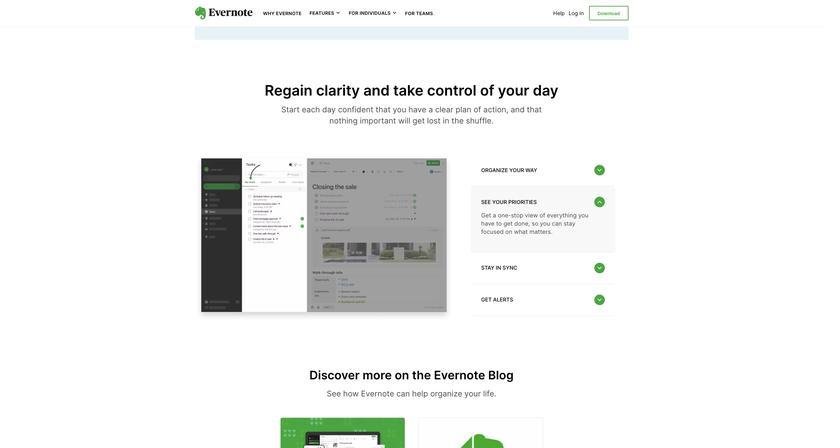 Task type: describe. For each thing, give the bounding box(es) containing it.
see which evernote plan is right for you.
[[239, 14, 389, 23]]

one-
[[498, 212, 511, 219]]

for teams
[[405, 11, 433, 16]]

lost
[[427, 116, 441, 126]]

discover more on the evernote blog
[[310, 368, 514, 383]]

take
[[393, 81, 424, 99]]

start each day confident that you have a clear plan of action, and that nothing important will get lost in the shuffle.
[[281, 105, 542, 126]]

get for get alerts
[[481, 297, 492, 303]]

you.
[[374, 14, 389, 23]]

your left way
[[510, 167, 524, 174]]

organize your way
[[481, 167, 537, 174]]

of for control
[[480, 81, 495, 99]]

everything
[[547, 212, 577, 219]]

stay
[[481, 265, 495, 271]]

what
[[514, 229, 528, 236]]

focused
[[481, 229, 504, 236]]

and inside "start each day confident that you have a clear plan of action, and that nothing important will get lost in the shuffle."
[[511, 105, 525, 115]]

for teams link
[[405, 10, 433, 16]]

compare
[[543, 15, 566, 21]]

for
[[361, 14, 371, 23]]

get inside get a one-stop view of everything you have to get done, so you can stay focused on what matters.
[[504, 220, 513, 227]]

see for see your priorities
[[481, 199, 491, 205]]

2 vertical spatial you
[[540, 220, 550, 227]]

download
[[598, 10, 620, 16]]

in for stay in sync
[[496, 265, 501, 271]]

done,
[[515, 220, 530, 227]]

1 vertical spatial on
[[395, 368, 409, 383]]

right
[[342, 14, 359, 23]]

a inside "start each day confident that you have a clear plan of action, and that nothing important will get lost in the shuffle."
[[429, 105, 433, 115]]

priorities
[[509, 199, 537, 205]]

features
[[310, 10, 334, 16]]

0 horizontal spatial plan
[[316, 14, 331, 23]]

your up one-
[[493, 199, 507, 205]]

regain
[[265, 81, 313, 99]]

action,
[[484, 105, 509, 115]]

start
[[281, 105, 300, 115]]

have inside "start each day confident that you have a clear plan of action, and that nothing important will get lost in the shuffle."
[[409, 105, 426, 115]]

1 horizontal spatial day
[[533, 81, 559, 99]]

sync
[[503, 265, 518, 271]]

get inside "start each day confident that you have a clear plan of action, and that nothing important will get lost in the shuffle."
[[413, 116, 425, 126]]

see your priorities
[[481, 199, 537, 205]]

get for get a one-stop view of everything you have to get done, so you can stay focused on what matters.
[[481, 212, 491, 219]]

is
[[334, 14, 340, 23]]

download link
[[589, 6, 629, 20]]

more
[[363, 368, 392, 383]]

why evernote link
[[263, 10, 302, 16]]

organize
[[430, 389, 462, 399]]

alerts
[[493, 297, 513, 303]]

1 vertical spatial can
[[397, 389, 410, 399]]

2 that from the left
[[527, 105, 542, 115]]

a inside get a one-stop view of everything you have to get done, so you can stay focused on what matters.
[[493, 212, 496, 219]]

log in
[[569, 10, 584, 16]]

get alerts
[[481, 297, 513, 303]]

you inside "start each day confident that you have a clear plan of action, and that nothing important will get lost in the shuffle."
[[393, 105, 406, 115]]

regain clarity and take control of your day
[[265, 81, 559, 99]]

1 vertical spatial you
[[579, 212, 589, 219]]

each
[[302, 105, 320, 115]]

help
[[554, 10, 565, 16]]

important
[[360, 116, 396, 126]]

log
[[569, 10, 578, 16]]

plans
[[568, 15, 581, 21]]



Task type: locate. For each thing, give the bounding box(es) containing it.
see up "focused"
[[481, 199, 491, 205]]

see how evernote can help organize your life.
[[327, 389, 497, 399]]

1 horizontal spatial get
[[504, 220, 513, 227]]

0 horizontal spatial have
[[409, 105, 426, 115]]

1 horizontal spatial you
[[540, 220, 550, 227]]

see left the which
[[239, 14, 254, 23]]

the down clear
[[452, 116, 464, 126]]

for left for
[[349, 10, 359, 16]]

get a one-stop view of everything you have to get done, so you can stay focused on what matters.
[[481, 212, 589, 236]]

can down everything
[[552, 220, 562, 227]]

0 horizontal spatial and
[[364, 81, 390, 99]]

have up will
[[409, 105, 426, 115]]

0 vertical spatial you
[[393, 105, 406, 115]]

in for log in
[[580, 10, 584, 16]]

get left alerts
[[481, 297, 492, 303]]

log in link
[[569, 10, 584, 16]]

1 horizontal spatial see
[[327, 389, 341, 399]]

control
[[427, 81, 477, 99]]

1 horizontal spatial on
[[506, 229, 513, 236]]

0 vertical spatial the
[[452, 116, 464, 126]]

in down clear
[[443, 116, 450, 126]]

1 vertical spatial the
[[412, 368, 431, 383]]

day
[[533, 81, 559, 99], [322, 105, 336, 115]]

and
[[364, 81, 390, 99], [511, 105, 525, 115]]

plan right clear
[[456, 105, 472, 115]]

1 vertical spatial get
[[481, 297, 492, 303]]

0 vertical spatial and
[[364, 81, 390, 99]]

get up "focused"
[[481, 212, 491, 219]]

0 horizontal spatial on
[[395, 368, 409, 383]]

stop
[[511, 212, 524, 219]]

a up lost
[[429, 105, 433, 115]]

evernote
[[276, 11, 302, 16], [280, 14, 313, 23], [434, 368, 485, 383], [361, 389, 394, 399]]

plan inside "start each day confident that you have a clear plan of action, and that nothing important will get lost in the shuffle."
[[456, 105, 472, 115]]

0 horizontal spatial in
[[443, 116, 450, 126]]

0 horizontal spatial that
[[376, 105, 391, 115]]

1 that from the left
[[376, 105, 391, 115]]

1 vertical spatial get
[[504, 220, 513, 227]]

0 vertical spatial see
[[239, 14, 254, 23]]

matters.
[[530, 229, 553, 236]]

shuffle.
[[466, 116, 494, 126]]

in
[[580, 10, 584, 16], [443, 116, 450, 126], [496, 265, 501, 271]]

1 vertical spatial see
[[481, 199, 491, 205]]

in right stay
[[496, 265, 501, 271]]

of for view
[[540, 212, 546, 219]]

you
[[393, 105, 406, 115], [579, 212, 589, 219], [540, 220, 550, 227]]

have
[[409, 105, 426, 115], [481, 220, 495, 227]]

that
[[376, 105, 391, 115], [527, 105, 542, 115]]

1 vertical spatial a
[[493, 212, 496, 219]]

discover
[[310, 368, 360, 383]]

1 vertical spatial day
[[322, 105, 336, 115]]

0 horizontal spatial can
[[397, 389, 410, 399]]

0 horizontal spatial for
[[349, 10, 359, 16]]

on left what
[[506, 229, 513, 236]]

0 horizontal spatial the
[[412, 368, 431, 383]]

and right action,
[[511, 105, 525, 115]]

0 vertical spatial a
[[429, 105, 433, 115]]

see for see which evernote plan is right for you.
[[239, 14, 254, 23]]

view
[[525, 212, 538, 219]]

you right everything
[[579, 212, 589, 219]]

get inside get a one-stop view of everything you have to get done, so you can stay focused on what matters.
[[481, 212, 491, 219]]

see left how
[[327, 389, 341, 399]]

have up "focused"
[[481, 220, 495, 227]]

stay
[[564, 220, 576, 227]]

plan left the is
[[316, 14, 331, 23]]

2 horizontal spatial see
[[481, 199, 491, 205]]

you up matters.
[[540, 220, 550, 227]]

your
[[498, 81, 530, 99], [510, 167, 524, 174], [493, 199, 507, 205], [465, 389, 481, 399]]

day inside "start each day confident that you have a clear plan of action, and that nothing important will get lost in the shuffle."
[[322, 105, 336, 115]]

 image
[[195, 145, 458, 326]]

for individuals button
[[349, 10, 397, 16]]

can
[[552, 220, 562, 227], [397, 389, 410, 399]]

0 horizontal spatial day
[[322, 105, 336, 115]]

on inside get a one-stop view of everything you have to get done, so you can stay focused on what matters.
[[506, 229, 513, 236]]

you up will
[[393, 105, 406, 115]]

get
[[481, 212, 491, 219], [481, 297, 492, 303]]

0 horizontal spatial a
[[429, 105, 433, 115]]

1 horizontal spatial and
[[511, 105, 525, 115]]

on up see how evernote can help organize your life.
[[395, 368, 409, 383]]

of inside "start each day confident that you have a clear plan of action, and that nothing important will get lost in the shuffle."
[[474, 105, 481, 115]]

plan
[[316, 14, 331, 23], [456, 105, 472, 115]]

help link
[[554, 10, 565, 16]]

0 vertical spatial in
[[580, 10, 584, 16]]

the up help
[[412, 368, 431, 383]]

see for see how evernote can help organize your life.
[[327, 389, 341, 399]]

can inside get a one-stop view of everything you have to get done, so you can stay focused on what matters.
[[552, 220, 562, 227]]

1 horizontal spatial the
[[452, 116, 464, 126]]

your left the life.
[[465, 389, 481, 399]]

can left help
[[397, 389, 410, 399]]

2 vertical spatial of
[[540, 212, 546, 219]]

0 horizontal spatial get
[[413, 116, 425, 126]]

1 vertical spatial of
[[474, 105, 481, 115]]

for for for individuals
[[349, 10, 359, 16]]

stay in sync
[[481, 265, 518, 271]]

for individuals
[[349, 10, 391, 16]]

why evernote
[[263, 11, 302, 16]]

1 horizontal spatial plan
[[456, 105, 472, 115]]

have inside get a one-stop view of everything you have to get done, so you can stay focused on what matters.
[[481, 220, 495, 227]]

1 vertical spatial and
[[511, 105, 525, 115]]

1 horizontal spatial have
[[481, 220, 495, 227]]

of up action,
[[480, 81, 495, 99]]

for
[[349, 10, 359, 16], [405, 11, 415, 16]]

which
[[256, 14, 278, 23]]

2 get from the top
[[481, 297, 492, 303]]

the
[[452, 116, 464, 126], [412, 368, 431, 383]]

help
[[412, 389, 428, 399]]

get down one-
[[504, 220, 513, 227]]

2 vertical spatial see
[[327, 389, 341, 399]]

individuals
[[360, 10, 391, 16]]

and up confident
[[364, 81, 390, 99]]

confident
[[338, 105, 374, 115]]

for left teams
[[405, 11, 415, 16]]

2 vertical spatial in
[[496, 265, 501, 271]]

of
[[480, 81, 495, 99], [474, 105, 481, 115], [540, 212, 546, 219]]

in inside "start each day confident that you have a clear plan of action, and that nothing important will get lost in the shuffle."
[[443, 116, 450, 126]]

of up shuffle.
[[474, 105, 481, 115]]

1 vertical spatial in
[[443, 116, 450, 126]]

in right 'log'
[[580, 10, 584, 16]]

1 vertical spatial plan
[[456, 105, 472, 115]]

0 vertical spatial day
[[533, 81, 559, 99]]

1 horizontal spatial that
[[527, 105, 542, 115]]

will
[[399, 116, 411, 126]]

for for for teams
[[405, 11, 415, 16]]

of inside get a one-stop view of everything you have to get done, so you can stay focused on what matters.
[[540, 212, 546, 219]]

0 vertical spatial plan
[[316, 14, 331, 23]]

0 horizontal spatial you
[[393, 105, 406, 115]]

your up action,
[[498, 81, 530, 99]]

get right will
[[413, 116, 425, 126]]

organize
[[481, 167, 508, 174]]

why
[[263, 11, 275, 16]]

life.
[[483, 389, 497, 399]]

a
[[429, 105, 433, 115], [493, 212, 496, 219]]

evernote logo image
[[195, 7, 253, 20]]

1 horizontal spatial can
[[552, 220, 562, 227]]

blog
[[488, 368, 514, 383]]

0 horizontal spatial see
[[239, 14, 254, 23]]

to
[[496, 220, 502, 227]]

teams
[[416, 11, 433, 16]]

1 vertical spatial have
[[481, 220, 495, 227]]

0 vertical spatial get
[[481, 212, 491, 219]]

the inside "start each day confident that you have a clear plan of action, and that nothing important will get lost in the shuffle."
[[452, 116, 464, 126]]

compare plans link
[[517, 10, 608, 27]]

0 vertical spatial get
[[413, 116, 425, 126]]

1 get from the top
[[481, 212, 491, 219]]

1 horizontal spatial in
[[496, 265, 501, 271]]

0 vertical spatial have
[[409, 105, 426, 115]]

clear
[[435, 105, 454, 115]]

on
[[506, 229, 513, 236], [395, 368, 409, 383]]

how
[[343, 389, 359, 399]]

0 vertical spatial can
[[552, 220, 562, 227]]

2 horizontal spatial in
[[580, 10, 584, 16]]

0 vertical spatial on
[[506, 229, 513, 236]]

so
[[532, 220, 539, 227]]

see
[[239, 14, 254, 23], [481, 199, 491, 205], [327, 389, 341, 399]]

compare plans
[[543, 15, 581, 21]]

clarity
[[316, 81, 360, 99]]

nothing
[[330, 116, 358, 126]]

0 vertical spatial of
[[480, 81, 495, 99]]

way
[[526, 167, 537, 174]]

1 horizontal spatial for
[[405, 11, 415, 16]]

features button
[[310, 10, 341, 16]]

for inside button
[[349, 10, 359, 16]]

a up to
[[493, 212, 496, 219]]

1 horizontal spatial a
[[493, 212, 496, 219]]

of right view
[[540, 212, 546, 219]]

2 horizontal spatial you
[[579, 212, 589, 219]]

get
[[413, 116, 425, 126], [504, 220, 513, 227]]



Task type: vqa. For each thing, say whether or not it's contained in the screenshot.
'one-' at right
yes



